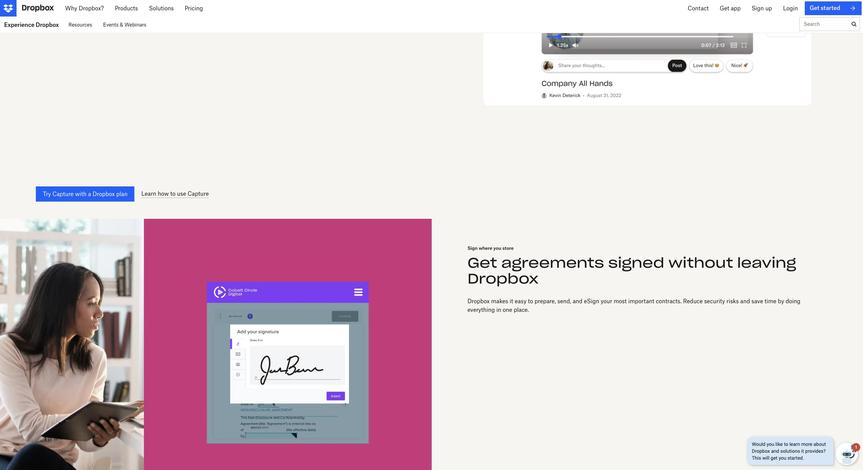 Task type: vqa. For each thing, say whether or not it's contained in the screenshot.
the your to the left
no



Task type: locate. For each thing, give the bounding box(es) containing it.
get for get app
[[753, 5, 763, 12]]

dropbox makes it easy to prepare, send, and esign your most important contracts. reduce security risks and save time by doing everything in one place.
[[468, 298, 801, 313]]

resources link
[[69, 17, 92, 33]]

events & webinars link
[[103, 17, 146, 33]]

contact button
[[716, 0, 748, 17]]

capture right the try
[[52, 190, 74, 197]]

0 horizontal spatial get
[[468, 254, 497, 271]]

makes
[[491, 298, 508, 305]]

contact
[[721, 5, 742, 12]]

try capture with a dropbox plan link
[[36, 186, 134, 201]]

in inside dropbox makes it easy to prepare, send, and esign your most important contracts. reduce security risks and save time by doing everything in one place.
[[497, 306, 501, 313]]

None search field
[[800, 18, 849, 34]]

experience
[[4, 21, 34, 28]]

sign right app
[[785, 5, 797, 12]]

1 horizontal spatial to
[[528, 298, 533, 305]]

to
[[170, 190, 175, 197], [528, 298, 533, 305]]

and left 'save'
[[740, 298, 750, 305]]

try
[[43, 190, 51, 197]]

in left the one
[[497, 306, 501, 313]]

to left use
[[170, 190, 175, 197]]

1 horizontal spatial get
[[753, 5, 763, 12]]

sign inside sign where you store get agreements signed without leaving dropbox
[[468, 245, 478, 251]]

solutions
[[147, 5, 172, 12]]

experience dropbox
[[4, 21, 59, 28]]

1 and from the left
[[573, 298, 583, 305]]

get started link
[[810, 1, 862, 15]]

sign for sign where you store get agreements signed without leaving dropbox
[[468, 245, 478, 251]]

and right send,
[[573, 298, 583, 305]]

1 vertical spatial to
[[528, 298, 533, 305]]

it
[[510, 298, 513, 305]]

1 horizontal spatial and
[[740, 298, 750, 305]]

0 horizontal spatial sign
[[468, 245, 478, 251]]

1 vertical spatial in
[[497, 306, 501, 313]]

to right easy
[[528, 298, 533, 305]]

in left get started
[[799, 5, 804, 12]]

events & webinars
[[103, 22, 146, 28]]

why dropbox?
[[63, 5, 102, 12]]

capture
[[188, 190, 209, 197], [52, 190, 74, 197]]

dropbox
[[36, 21, 59, 28], [93, 190, 115, 197], [468, 270, 539, 287], [468, 298, 490, 305]]

products button
[[107, 0, 141, 17]]

pricing
[[183, 5, 201, 12]]

and
[[573, 298, 583, 305], [740, 298, 750, 305]]

1 horizontal spatial in
[[799, 5, 804, 12]]

dropbox up makes
[[468, 270, 539, 287]]

in
[[799, 5, 804, 12], [497, 306, 501, 313]]

sign left where in the right bottom of the page
[[468, 245, 478, 251]]

dropbox up "everything"
[[468, 298, 490, 305]]

get down where in the right bottom of the page
[[468, 254, 497, 271]]

0 horizontal spatial in
[[497, 306, 501, 313]]

get
[[753, 5, 763, 12], [816, 5, 826, 12], [468, 254, 497, 271]]

app
[[764, 5, 774, 12]]

get inside get started link
[[816, 5, 826, 12]]

experience dropbox link
[[0, 17, 63, 33]]

esign
[[584, 298, 599, 305]]

learn
[[141, 190, 156, 197]]

0 vertical spatial sign
[[785, 5, 797, 12]]

security
[[704, 298, 725, 305]]

learn how to use capture
[[141, 190, 209, 197]]

place.
[[514, 306, 529, 313]]

sign
[[785, 5, 797, 12], [468, 245, 478, 251]]

1 horizontal spatial sign
[[785, 5, 797, 12]]

get inside get app button
[[753, 5, 763, 12]]

most
[[614, 298, 627, 305]]

0 vertical spatial in
[[799, 5, 804, 12]]

leaving
[[737, 254, 796, 271]]

0 vertical spatial to
[[170, 190, 175, 197]]

easy
[[515, 298, 527, 305]]

you
[[494, 245, 502, 251]]

0 horizontal spatial capture
[[52, 190, 74, 197]]

get left app
[[753, 5, 763, 12]]

started
[[827, 5, 846, 12]]

2 and from the left
[[740, 298, 750, 305]]

get left started
[[816, 5, 826, 12]]

0 horizontal spatial and
[[573, 298, 583, 305]]

to inside dropbox makes it easy to prepare, send, and esign your most important contracts. reduce security risks and save time by doing everything in one place.
[[528, 298, 533, 305]]

&
[[120, 22, 123, 28]]

dropbox inside sign where you store get agreements signed without leaving dropbox
[[468, 270, 539, 287]]

products
[[113, 5, 136, 12]]

2 horizontal spatial get
[[816, 5, 826, 12]]

capture right use
[[188, 190, 209, 197]]

1 horizontal spatial capture
[[188, 190, 209, 197]]

sign in
[[785, 5, 804, 12]]

1 vertical spatial sign
[[468, 245, 478, 251]]

one
[[503, 306, 512, 313]]

send,
[[558, 298, 571, 305]]

capture video of company all-hands presentation. image
[[432, 0, 863, 219]]

contracts.
[[656, 298, 682, 305]]



Task type: describe. For each thing, give the bounding box(es) containing it.
search image
[[852, 22, 857, 27]]

how
[[158, 190, 169, 197]]

get for get started
[[816, 5, 826, 12]]

try capture with a dropbox plan
[[43, 190, 128, 197]]

agreements
[[501, 254, 604, 271]]

everything
[[468, 306, 495, 313]]

why dropbox? button
[[58, 0, 107, 17]]

0 horizontal spatial to
[[170, 190, 175, 197]]

get started
[[816, 5, 846, 12]]

dropbox right experience
[[36, 21, 59, 28]]

sign for sign in
[[785, 5, 797, 12]]

save
[[752, 298, 763, 305]]

where
[[479, 245, 492, 251]]

search
[[804, 21, 820, 27]]

use
[[177, 190, 186, 197]]

webinars
[[125, 22, 146, 28]]

dropbox right a
[[93, 190, 115, 197]]

learn how to use capture link
[[141, 189, 209, 198]]

get app button
[[748, 0, 779, 17]]

pricing link
[[177, 0, 206, 17]]

time
[[765, 298, 777, 305]]

doing
[[786, 298, 801, 305]]

dropbox inside dropbox makes it easy to prepare, send, and esign your most important contracts. reduce security risks and save time by doing everything in one place.
[[468, 298, 490, 305]]

sign in link
[[785, 1, 804, 15]]

events
[[103, 22, 119, 28]]

without
[[669, 254, 733, 271]]

why
[[63, 5, 75, 12]]

risks
[[727, 298, 739, 305]]

by
[[778, 298, 784, 305]]

with
[[75, 190, 87, 197]]

plan
[[116, 190, 128, 197]]

important
[[628, 298, 655, 305]]

an example of an e-signature image
[[0, 219, 432, 470]]

get app
[[753, 5, 774, 12]]

get inside sign where you store get agreements signed without leaving dropbox
[[468, 254, 497, 271]]

reduce
[[683, 298, 703, 305]]

signed
[[608, 254, 665, 271]]

dropbox?
[[77, 5, 102, 12]]

solutions button
[[141, 0, 177, 17]]

store
[[503, 245, 514, 251]]

prepare,
[[535, 298, 556, 305]]

sign where you store get agreements signed without leaving dropbox
[[468, 245, 796, 287]]

resources
[[69, 22, 92, 28]]

a
[[88, 190, 91, 197]]

your
[[601, 298, 612, 305]]



